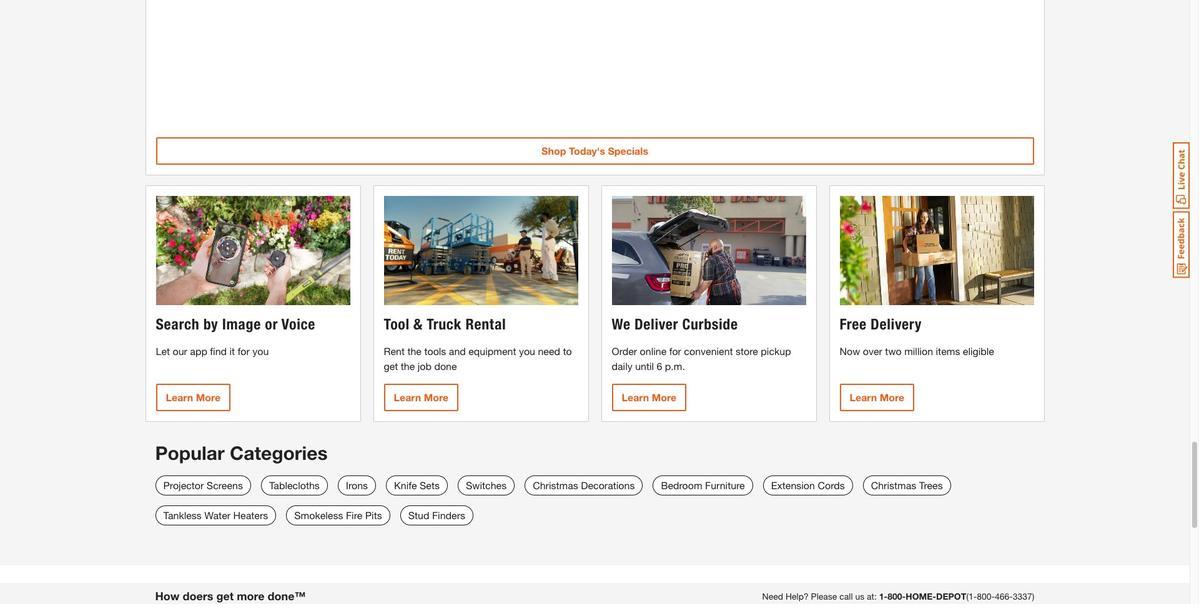 Task type: describe. For each thing, give the bounding box(es) containing it.
projector
[[163, 480, 204, 491]]

learn more for truck
[[394, 392, 449, 404]]

tankless
[[163, 510, 202, 521]]

at:
[[867, 591, 877, 602]]

truck
[[427, 316, 462, 334]]

more for truck
[[424, 392, 449, 404]]

smokeless fire pits
[[294, 510, 382, 521]]

p.m.
[[665, 361, 685, 372]]

tools
[[424, 346, 446, 357]]

for inside 'order online for convenient store pickup daily until 6 p.m.'
[[669, 346, 681, 357]]

voice
[[281, 316, 315, 334]]

depot
[[936, 591, 966, 602]]

screens
[[207, 480, 243, 491]]

bedroom furniture link
[[653, 476, 753, 496]]

popular
[[155, 442, 225, 465]]

extension cords link
[[763, 476, 853, 496]]

home-
[[906, 591, 936, 602]]

store
[[736, 346, 758, 357]]

eligible
[[963, 346, 994, 357]]

water
[[204, 510, 231, 521]]

learn for truck
[[394, 392, 421, 404]]

need
[[538, 346, 560, 357]]

online
[[640, 346, 667, 357]]

please
[[811, 591, 837, 602]]

order online for convenient store pickup daily until 6 p.m.
[[612, 346, 791, 372]]

tool
[[384, 316, 410, 334]]

how doers get more done™
[[155, 589, 306, 603]]

learn more link for curbside
[[612, 384, 687, 412]]

rent the tools and equipment you need to get the job done
[[384, 346, 572, 372]]

more
[[237, 589, 264, 603]]

shop
[[541, 145, 566, 157]]

learn for image
[[166, 392, 193, 404]]

free delivery
[[840, 316, 922, 334]]

knife sets
[[394, 480, 440, 491]]

more for image
[[196, 392, 221, 404]]

pits
[[365, 510, 382, 521]]

we deliver curbside
[[612, 316, 738, 334]]

how
[[155, 589, 180, 603]]

or
[[265, 316, 278, 334]]

curbside
[[682, 316, 738, 334]]

now over two million items eligible
[[840, 346, 994, 357]]

daily
[[612, 361, 632, 372]]

more for curbside
[[652, 392, 677, 404]]

christmas decorations link
[[525, 476, 643, 496]]

feedback link image
[[1173, 211, 1190, 279]]

switches link
[[458, 476, 515, 496]]

1 you from the left
[[252, 346, 269, 357]]

christmas trees link
[[863, 476, 951, 496]]

christmas decorations
[[533, 480, 635, 491]]

let our app find it for you
[[156, 346, 269, 357]]

bedroom furniture
[[661, 480, 745, 491]]

1-
[[879, 591, 888, 602]]

1 800- from the left
[[888, 591, 906, 602]]

doers
[[183, 589, 213, 603]]

image
[[222, 316, 261, 334]]

projector screens link
[[155, 476, 251, 496]]

3337)
[[1013, 591, 1035, 602]]

help?
[[786, 591, 809, 602]]

trees
[[919, 480, 943, 491]]

2 800- from the left
[[977, 591, 995, 602]]

finders
[[432, 510, 465, 521]]

by
[[203, 316, 218, 334]]

search
[[156, 316, 199, 334]]

6
[[657, 361, 662, 372]]

stud
[[408, 510, 429, 521]]

you inside rent the tools and equipment you need to get the job done
[[519, 346, 535, 357]]

and
[[449, 346, 466, 357]]

projector screens
[[163, 480, 243, 491]]

live chat image
[[1173, 142, 1190, 209]]

0 vertical spatial the
[[407, 346, 422, 357]]

app
[[190, 346, 207, 357]]



Task type: locate. For each thing, give the bounding box(es) containing it.
1 vertical spatial get
[[216, 589, 234, 603]]

tankless water heaters link
[[155, 506, 276, 526]]

3 learn from the left
[[622, 392, 649, 404]]

0 horizontal spatial 800-
[[888, 591, 906, 602]]

4 more from the left
[[880, 392, 904, 404]]

bedroom
[[661, 480, 702, 491]]

specials
[[608, 145, 648, 157]]

irons link
[[338, 476, 376, 496]]

learn down the job
[[394, 392, 421, 404]]

tool & truck rental
[[384, 316, 506, 334]]

furniture
[[705, 480, 745, 491]]

learn down over
[[850, 392, 877, 404]]

irons
[[346, 480, 368, 491]]

1 learn more from the left
[[166, 392, 221, 404]]

pickup
[[761, 346, 791, 357]]

we
[[612, 316, 631, 334]]

rental
[[466, 316, 506, 334]]

deliver
[[635, 316, 678, 334]]

3 learn more from the left
[[622, 392, 677, 404]]

free delivery image
[[840, 196, 1034, 306]]

shop today's specials button
[[156, 138, 1034, 165]]

1 horizontal spatial christmas
[[871, 480, 916, 491]]

search by image or voice image
[[156, 196, 350, 306]]

learn more link down until
[[612, 384, 687, 412]]

tankless water heaters
[[163, 510, 268, 521]]

get left more on the bottom
[[216, 589, 234, 603]]

stud finders
[[408, 510, 465, 521]]

equipment
[[469, 346, 516, 357]]

job
[[418, 361, 432, 372]]

learn more
[[166, 392, 221, 404], [394, 392, 449, 404], [622, 392, 677, 404], [850, 392, 904, 404]]

call
[[840, 591, 853, 602]]

the up the job
[[407, 346, 422, 357]]

christmas for christmas decorations
[[533, 480, 578, 491]]

4 learn more from the left
[[850, 392, 904, 404]]

it
[[229, 346, 235, 357]]

1 vertical spatial the
[[401, 361, 415, 372]]

christmas left trees
[[871, 480, 916, 491]]

learn
[[166, 392, 193, 404], [394, 392, 421, 404], [622, 392, 649, 404], [850, 392, 877, 404]]

1 more from the left
[[196, 392, 221, 404]]

0 horizontal spatial get
[[216, 589, 234, 603]]

4 learn more link from the left
[[840, 384, 914, 412]]

two
[[885, 346, 902, 357]]

1 learn more link from the left
[[156, 384, 231, 412]]

for up p.m.
[[669, 346, 681, 357]]

done
[[434, 361, 457, 372]]

done™
[[268, 589, 306, 603]]

extension cords
[[771, 480, 845, 491]]

2 you from the left
[[519, 346, 535, 357]]

the
[[407, 346, 422, 357], [401, 361, 415, 372]]

fire
[[346, 510, 362, 521]]

3 more from the left
[[652, 392, 677, 404]]

extension
[[771, 480, 815, 491]]

tablecloths
[[269, 480, 320, 491]]

learn more link down the job
[[384, 384, 459, 412]]

items
[[936, 346, 960, 357]]

2 learn from the left
[[394, 392, 421, 404]]

learn more for image
[[166, 392, 221, 404]]

get inside rent the tools and equipment you need to get the job done
[[384, 361, 398, 372]]

more down 6
[[652, 392, 677, 404]]

we deliver curbside image
[[612, 196, 806, 306]]

more down done
[[424, 392, 449, 404]]

more down two
[[880, 392, 904, 404]]

learn more link for image
[[156, 384, 231, 412]]

for right it
[[238, 346, 250, 357]]

1 learn from the left
[[166, 392, 193, 404]]

1 for from the left
[[238, 346, 250, 357]]

decorations
[[581, 480, 635, 491]]

let
[[156, 346, 170, 357]]

sets
[[420, 480, 440, 491]]

tool & truck rental image
[[384, 196, 578, 306]]

need help? please call us at: 1-800-home-depot (1-800-466-3337)
[[762, 591, 1035, 602]]

1 horizontal spatial 800-
[[977, 591, 995, 602]]

learn more link for truck
[[384, 384, 459, 412]]

(1-
[[966, 591, 977, 602]]

2 for from the left
[[669, 346, 681, 357]]

4 learn from the left
[[850, 392, 877, 404]]

christmas
[[533, 480, 578, 491], [871, 480, 916, 491]]

free
[[840, 316, 867, 334]]

1 horizontal spatial get
[[384, 361, 398, 372]]

1 christmas from the left
[[533, 480, 578, 491]]

order
[[612, 346, 637, 357]]

0 horizontal spatial christmas
[[533, 480, 578, 491]]

christmas left the decorations
[[533, 480, 578, 491]]

switches
[[466, 480, 507, 491]]

learn more down over
[[850, 392, 904, 404]]

knife sets link
[[386, 476, 448, 496]]

now
[[840, 346, 860, 357]]

learn more for curbside
[[622, 392, 677, 404]]

1 horizontal spatial you
[[519, 346, 535, 357]]

smokeless
[[294, 510, 343, 521]]

you right it
[[252, 346, 269, 357]]

the left the job
[[401, 361, 415, 372]]

learn more down app
[[166, 392, 221, 404]]

0 horizontal spatial you
[[252, 346, 269, 357]]

find
[[210, 346, 227, 357]]

get down rent
[[384, 361, 398, 372]]

categories
[[230, 442, 328, 465]]

learn more down the job
[[394, 392, 449, 404]]

3 learn more link from the left
[[612, 384, 687, 412]]

learn more down until
[[622, 392, 677, 404]]

learn more link down over
[[840, 384, 914, 412]]

0 horizontal spatial for
[[238, 346, 250, 357]]

800- right at:
[[888, 591, 906, 602]]

shop today's specials
[[541, 145, 648, 157]]

heaters
[[233, 510, 268, 521]]

search by image or voice
[[156, 316, 315, 334]]

tablecloths link
[[261, 476, 328, 496]]

need
[[762, 591, 783, 602]]

rent
[[384, 346, 405, 357]]

our
[[173, 346, 187, 357]]

more
[[196, 392, 221, 404], [424, 392, 449, 404], [652, 392, 677, 404], [880, 392, 904, 404]]

convenient
[[684, 346, 733, 357]]

1 horizontal spatial for
[[669, 346, 681, 357]]

cords
[[818, 480, 845, 491]]

more down the let our app find it for you
[[196, 392, 221, 404]]

million
[[904, 346, 933, 357]]

until
[[635, 361, 654, 372]]

to
[[563, 346, 572, 357]]

smokeless fire pits link
[[286, 506, 390, 526]]

christmas for christmas trees
[[871, 480, 916, 491]]

466-
[[995, 591, 1013, 602]]

us
[[855, 591, 864, 602]]

over
[[863, 346, 882, 357]]

for
[[238, 346, 250, 357], [669, 346, 681, 357]]

800- right depot
[[977, 591, 995, 602]]

2 more from the left
[[424, 392, 449, 404]]

learn down until
[[622, 392, 649, 404]]

0 vertical spatial get
[[384, 361, 398, 372]]

2 learn more from the left
[[394, 392, 449, 404]]

stud finders link
[[400, 506, 473, 526]]

today's
[[569, 145, 605, 157]]

learn more link down app
[[156, 384, 231, 412]]

learn for curbside
[[622, 392, 649, 404]]

2 christmas from the left
[[871, 480, 916, 491]]

you left need
[[519, 346, 535, 357]]

2 learn more link from the left
[[384, 384, 459, 412]]

delivery
[[871, 316, 922, 334]]

learn down our
[[166, 392, 193, 404]]

popular categories
[[155, 442, 328, 465]]

&
[[414, 316, 423, 334]]



Task type: vqa. For each thing, say whether or not it's contained in the screenshot.
Weather Stripping link
no



